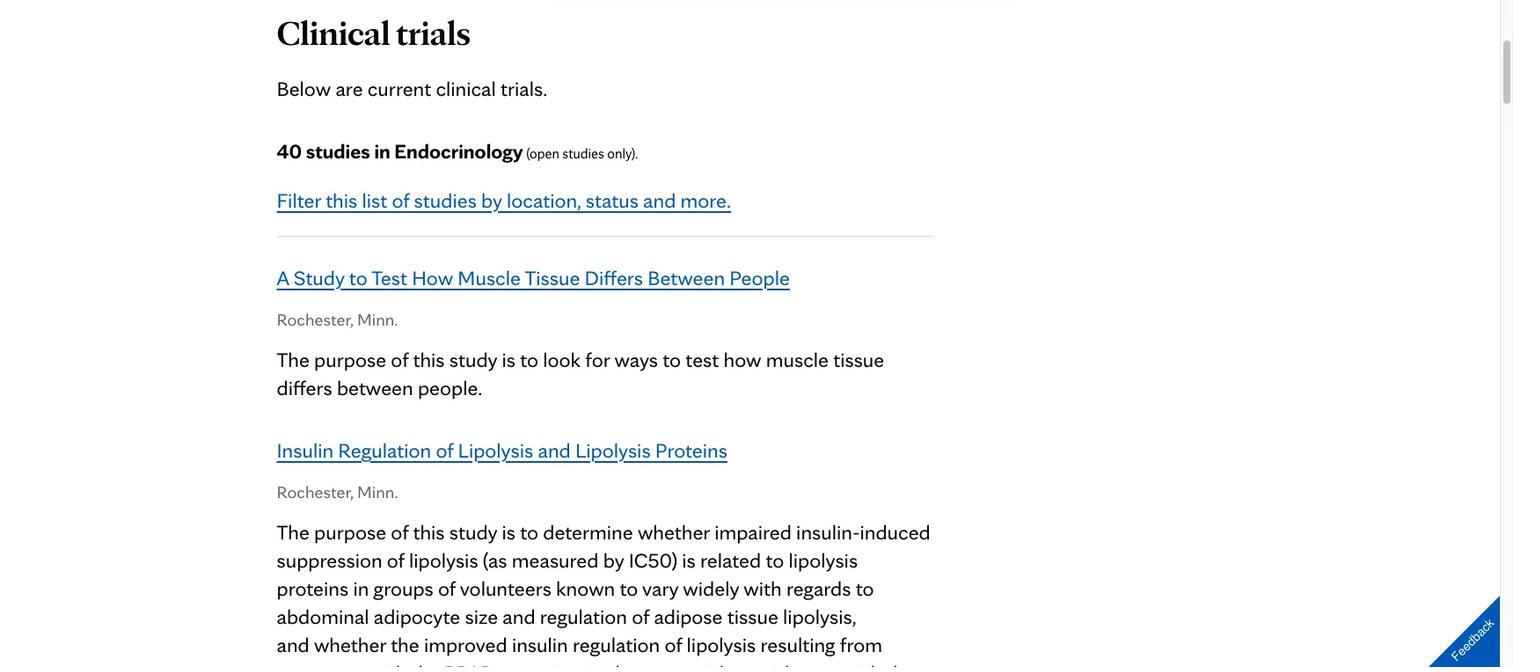 Task type: vqa. For each thing, say whether or not it's contained in the screenshot.
top IN
yes



Task type: describe. For each thing, give the bounding box(es) containing it.
filter this list of studies by location, status and more.
[[277, 187, 731, 213]]

1 horizontal spatial with
[[693, 660, 731, 667]]

adipocyte
[[374, 604, 460, 629]]

between
[[337, 375, 413, 400]]

studies inside 40 studies in endocrinology (open studies only).
[[563, 145, 604, 162]]

1 horizontal spatial lipolysis
[[687, 632, 756, 657]]

below are current clinical trials.
[[277, 76, 548, 101]]

known
[[556, 576, 615, 601]]

0 horizontal spatial with
[[369, 660, 407, 667]]

filter
[[277, 187, 321, 213]]

how
[[724, 347, 762, 372]]

purpose for regulation
[[314, 519, 386, 545]]

proteins
[[277, 576, 349, 601]]

adipose
[[654, 604, 723, 629]]

this for regulation
[[413, 519, 445, 545]]

1 lipolysis from the left
[[458, 437, 534, 463]]

people.
[[418, 375, 483, 400]]

weight
[[830, 660, 889, 667]]

insulin regulation of lipolysis and lipolysis proteins
[[277, 437, 728, 463]]

for
[[585, 347, 610, 372]]

how
[[412, 265, 453, 290]]

0 vertical spatial the
[[391, 632, 420, 657]]

resulting
[[761, 632, 836, 657]]

of inside the purpose of this study is to look for ways to test how muscle tissue differs between people.
[[391, 347, 409, 372]]

below
[[277, 76, 331, 101]]

related
[[700, 547, 761, 573]]

volunteers
[[460, 576, 552, 601]]

feedback
[[1449, 616, 1497, 664]]

by inside the "the purpose of this study is to determine whether impaired insulin-induced suppression of lipolysis (as measured by ic50) is related to lipolysis proteins in groups of volunteers known to vary widely with regards to abdominal adipocyte size and regulation of adipose tissue lipolysis, and whether the improved insulin regulation of lipolysis resulting from treatment with the pparγ agonist pioglitazone, with or without weight"
[[603, 547, 624, 573]]

filter this list of studies by location, status and more. link
[[277, 187, 731, 213]]

tissue
[[525, 265, 580, 290]]

0 vertical spatial regulation
[[540, 604, 627, 629]]

only).
[[607, 145, 638, 162]]

endocrinology
[[395, 138, 523, 164]]

0 vertical spatial this
[[326, 187, 358, 213]]

study for to determine
[[450, 519, 497, 545]]

more.
[[681, 187, 731, 213]]

0 horizontal spatial studies
[[306, 138, 370, 164]]

widely
[[683, 576, 739, 601]]

purpose for study
[[314, 347, 386, 372]]

agonist
[[510, 660, 573, 667]]

is for to determine
[[502, 519, 516, 545]]

test
[[686, 347, 719, 372]]

insulin-
[[797, 519, 860, 545]]

groups
[[374, 576, 434, 601]]

the purpose of this study is to look for ways to test how muscle tissue differs between people.
[[277, 347, 885, 400]]

ic50)
[[629, 547, 678, 573]]

a study to test how muscle tissue differs between people link
[[277, 265, 790, 290]]

lipolysis,
[[783, 604, 856, 629]]

insulin
[[512, 632, 568, 657]]

2 vertical spatial is
[[682, 547, 696, 573]]

trials
[[396, 11, 471, 54]]

to lipolysis
[[766, 547, 858, 573]]

study for to
[[450, 347, 497, 372]]

clinical trials
[[277, 11, 471, 54]]

without
[[758, 660, 826, 667]]

1 vertical spatial and
[[538, 437, 571, 463]]

improved
[[424, 632, 508, 657]]

impaired
[[715, 519, 792, 545]]

and whether
[[277, 632, 386, 657]]

size
[[465, 604, 498, 629]]

from
[[840, 632, 883, 657]]

the for the purpose of this study is to look for ways to test how muscle tissue differs between people.
[[277, 347, 310, 372]]

induced
[[860, 519, 931, 545]]



Task type: locate. For each thing, give the bounding box(es) containing it.
to
[[349, 265, 368, 290], [520, 347, 539, 372], [663, 347, 681, 372], [620, 576, 638, 601], [856, 576, 874, 601]]

in
[[374, 138, 391, 164], [353, 576, 369, 601]]

whether
[[638, 519, 710, 545]]

1 vertical spatial study
[[450, 519, 497, 545]]

in up list
[[374, 138, 391, 164]]

0 vertical spatial rochester,
[[277, 309, 354, 330]]

and down the purpose of this study is to look for ways to test how muscle tissue differs between people.
[[538, 437, 571, 463]]

with
[[744, 576, 782, 601], [369, 660, 407, 667], [693, 660, 731, 667]]

this inside the purpose of this study is to look for ways to test how muscle tissue differs between people.
[[413, 347, 445, 372]]

1 vertical spatial the
[[277, 519, 310, 545]]

lipolysis down people. at the bottom left
[[458, 437, 534, 463]]

2 purpose from the top
[[314, 519, 386, 545]]

study up people. at the bottom left
[[450, 347, 497, 372]]

rochester, for regulation
[[277, 481, 354, 502]]

0 vertical spatial and
[[643, 187, 676, 213]]

2 lipolysis from the left
[[575, 437, 651, 463]]

1 purpose from the top
[[314, 347, 386, 372]]

in down "suppression"
[[353, 576, 369, 601]]

this left list
[[326, 187, 358, 213]]

by left location,
[[481, 187, 502, 213]]

the down improved
[[411, 660, 440, 667]]

0 vertical spatial tissue
[[834, 347, 885, 372]]

1 horizontal spatial by
[[603, 547, 624, 573]]

this
[[326, 187, 358, 213], [413, 347, 445, 372], [413, 519, 445, 545]]

status
[[586, 187, 639, 213]]

regulation
[[338, 437, 431, 463]]

this up groups
[[413, 519, 445, 545]]

0 horizontal spatial lipolysis
[[409, 547, 478, 573]]

0 vertical spatial minn.
[[357, 309, 398, 330]]

and
[[643, 187, 676, 213], [538, 437, 571, 463], [503, 604, 536, 629]]

1 vertical spatial the
[[411, 660, 440, 667]]

studies right 40
[[306, 138, 370, 164]]

1 vertical spatial purpose
[[314, 519, 386, 545]]

0 vertical spatial by
[[481, 187, 502, 213]]

tissue right muscle
[[834, 347, 885, 372]]

lipolysis
[[458, 437, 534, 463], [575, 437, 651, 463]]

lipolysis up groups
[[409, 547, 478, 573]]

0 vertical spatial study
[[450, 347, 497, 372]]

regards
[[787, 576, 851, 601]]

0 vertical spatial is
[[502, 347, 516, 372]]

studies down 40 studies in endocrinology (open studies only).
[[414, 187, 477, 213]]

lipolysis left proteins
[[575, 437, 651, 463]]

ways
[[615, 347, 658, 372]]

0 horizontal spatial and
[[503, 604, 536, 629]]

study
[[294, 265, 345, 290]]

in inside the "the purpose of this study is to determine whether impaired insulin-induced suppression of lipolysis (as measured by ic50) is related to lipolysis proteins in groups of volunteers known to vary widely with regards to abdominal adipocyte size and regulation of adipose tissue lipolysis, and whether the improved insulin regulation of lipolysis resulting from treatment with the pparγ agonist pioglitazone, with or without weight"
[[353, 576, 369, 601]]

1 vertical spatial regulation
[[573, 632, 660, 657]]

1 horizontal spatial tissue
[[834, 347, 885, 372]]

purpose inside the purpose of this study is to look for ways to test how muscle tissue differs between people.
[[314, 347, 386, 372]]

40
[[277, 138, 302, 164]]

and down volunteers
[[503, 604, 536, 629]]

or
[[735, 660, 753, 667]]

1 vertical spatial in
[[353, 576, 369, 601]]

rochester, minn. for regulation
[[277, 481, 398, 502]]

1 vertical spatial rochester, minn.
[[277, 481, 398, 502]]

rochester, minn. for study
[[277, 309, 398, 330]]

with down related
[[744, 576, 782, 601]]

proteins
[[655, 437, 728, 463]]

2 vertical spatial this
[[413, 519, 445, 545]]

muscle
[[766, 347, 829, 372]]

2 study from the top
[[450, 519, 497, 545]]

1 study from the top
[[450, 347, 497, 372]]

by
[[481, 187, 502, 213], [603, 547, 624, 573]]

purpose up between
[[314, 347, 386, 372]]

rochester, minn. down "insulin"
[[277, 481, 398, 502]]

1 vertical spatial minn.
[[357, 481, 398, 502]]

minn. for study
[[357, 309, 398, 330]]

1 vertical spatial by
[[603, 547, 624, 573]]

rochester, down "insulin"
[[277, 481, 354, 502]]

2 rochester, minn. from the top
[[277, 481, 398, 502]]

1 horizontal spatial studies
[[414, 187, 477, 213]]

1 vertical spatial is
[[502, 519, 516, 545]]

40 studies in endocrinology (open studies only).
[[277, 138, 638, 164]]

(open
[[526, 145, 560, 162]]

differs
[[585, 265, 643, 290]]

regulation
[[540, 604, 627, 629], [573, 632, 660, 657]]

1 rochester, from the top
[[277, 309, 354, 330]]

lipolysis up "or"
[[687, 632, 756, 657]]

1 minn. from the top
[[357, 309, 398, 330]]

0 vertical spatial rochester, minn.
[[277, 309, 398, 330]]

people
[[730, 265, 790, 290]]

minn. down regulation at the left bottom of the page
[[357, 481, 398, 502]]

is for to
[[502, 347, 516, 372]]

study
[[450, 347, 497, 372], [450, 519, 497, 545]]

list
[[362, 187, 387, 213]]

1 vertical spatial this
[[413, 347, 445, 372]]

and inside the "the purpose of this study is to determine whether impaired insulin-induced suppression of lipolysis (as measured by ic50) is related to lipolysis proteins in groups of volunteers known to vary widely with regards to abdominal adipocyte size and regulation of adipose tissue lipolysis, and whether the improved insulin regulation of lipolysis resulting from treatment with the pparγ agonist pioglitazone, with or without weight"
[[503, 604, 536, 629]]

minn.
[[357, 309, 398, 330], [357, 481, 398, 502]]

0 horizontal spatial lipolysis
[[458, 437, 534, 463]]

0 horizontal spatial in
[[353, 576, 369, 601]]

is
[[502, 347, 516, 372], [502, 519, 516, 545], [682, 547, 696, 573]]

clinical
[[436, 76, 496, 101]]

0 horizontal spatial by
[[481, 187, 502, 213]]

a
[[277, 265, 289, 290]]

studies
[[306, 138, 370, 164], [563, 145, 604, 162], [414, 187, 477, 213]]

is up (as
[[502, 519, 516, 545]]

look
[[543, 347, 581, 372]]

the purpose of this study is to determine whether impaired insulin-induced suppression of lipolysis (as measured by ic50) is related to lipolysis proteins in groups of volunteers known to vary widely with regards to abdominal adipocyte size and regulation of adipose tissue lipolysis, and whether the improved insulin regulation of lipolysis resulting from treatment with the pparγ agonist pioglitazone, with or without weight 
[[277, 519, 931, 667]]

this for study
[[413, 347, 445, 372]]

0 horizontal spatial tissue
[[728, 604, 779, 629]]

1 horizontal spatial in
[[374, 138, 391, 164]]

2 minn. from the top
[[357, 481, 398, 502]]

the
[[391, 632, 420, 657], [411, 660, 440, 667]]

with down adipocyte
[[369, 660, 407, 667]]

rochester, minn.
[[277, 309, 398, 330], [277, 481, 398, 502]]

lipolysis
[[409, 547, 478, 573], [687, 632, 756, 657]]

to determine
[[520, 519, 633, 545]]

minn. for regulation
[[357, 481, 398, 502]]

1 horizontal spatial and
[[538, 437, 571, 463]]

study inside the "the purpose of this study is to determine whether impaired insulin-induced suppression of lipolysis (as measured by ic50) is related to lipolysis proteins in groups of volunteers known to vary widely with regards to abdominal adipocyte size and regulation of adipose tissue lipolysis, and whether the improved insulin regulation of lipolysis resulting from treatment with the pparγ agonist pioglitazone, with or without weight"
[[450, 519, 497, 545]]

study inside the purpose of this study is to look for ways to test how muscle tissue differs between people.
[[450, 347, 497, 372]]

between
[[648, 265, 725, 290]]

the for the purpose of this study is to determine whether impaired insulin-induced suppression of lipolysis (as measured by ic50) is related to lipolysis proteins in groups of volunteers known to vary widely with regards to abdominal adipocyte size and regulation of adipose tissue lipolysis, and whether the improved insulin regulation of lipolysis resulting from treatment with the pparγ agonist pioglitazone, with or without weight 
[[277, 519, 310, 545]]

tissue inside the "the purpose of this study is to determine whether impaired insulin-induced suppression of lipolysis (as measured by ic50) is related to lipolysis proteins in groups of volunteers known to vary widely with regards to abdominal adipocyte size and regulation of adipose tissue lipolysis, and whether the improved insulin regulation of lipolysis resulting from treatment with the pparγ agonist pioglitazone, with or without weight"
[[728, 604, 779, 629]]

2 horizontal spatial and
[[643, 187, 676, 213]]

trials.
[[501, 76, 548, 101]]

1 the from the top
[[277, 347, 310, 372]]

with left "or"
[[693, 660, 731, 667]]

rochester, down study
[[277, 309, 354, 330]]

2 vertical spatial and
[[503, 604, 536, 629]]

purpose inside the "the purpose of this study is to determine whether impaired insulin-induced suppression of lipolysis (as measured by ic50) is related to lipolysis proteins in groups of volunteers known to vary widely with regards to abdominal adipocyte size and regulation of adipose tissue lipolysis, and whether the improved insulin regulation of lipolysis resulting from treatment with the pparγ agonist pioglitazone, with or without weight"
[[314, 519, 386, 545]]

tissue
[[834, 347, 885, 372], [728, 604, 779, 629]]

0 vertical spatial in
[[374, 138, 391, 164]]

2 rochester, from the top
[[277, 481, 354, 502]]

a study to test how muscle tissue differs between people
[[277, 265, 790, 290]]

of
[[392, 187, 410, 213], [391, 347, 409, 372], [436, 437, 454, 463], [391, 519, 409, 545], [387, 547, 405, 573], [438, 576, 456, 601], [632, 604, 650, 629], [665, 632, 682, 657]]

tissue up "or"
[[728, 604, 779, 629]]

2 the from the top
[[277, 519, 310, 545]]

are
[[336, 76, 363, 101]]

2 horizontal spatial studies
[[563, 145, 604, 162]]

purpose up "suppression"
[[314, 519, 386, 545]]

studies left only).
[[563, 145, 604, 162]]

insulin
[[277, 437, 334, 463]]

rochester,
[[277, 309, 354, 330], [277, 481, 354, 502]]

test
[[372, 265, 407, 290]]

study up (as
[[450, 519, 497, 545]]

rochester, for study
[[277, 309, 354, 330]]

1 rochester, minn. from the top
[[277, 309, 398, 330]]

muscle
[[458, 265, 521, 290]]

insulin regulation of lipolysis and lipolysis proteins link
[[277, 437, 728, 463]]

regulation down "known"
[[540, 604, 627, 629]]

the
[[277, 347, 310, 372], [277, 519, 310, 545]]

2 horizontal spatial with
[[744, 576, 782, 601]]

is down whether
[[682, 547, 696, 573]]

the inside the "the purpose of this study is to determine whether impaired insulin-induced suppression of lipolysis (as measured by ic50) is related to lipolysis proteins in groups of volunteers known to vary widely with regards to abdominal adipocyte size and regulation of adipose tissue lipolysis, and whether the improved insulin regulation of lipolysis resulting from treatment with the pparγ agonist pioglitazone, with or without weight"
[[277, 519, 310, 545]]

suppression
[[277, 547, 382, 573]]

pioglitazone,
[[578, 660, 688, 667]]

0 vertical spatial the
[[277, 347, 310, 372]]

1 vertical spatial rochester,
[[277, 481, 354, 502]]

by left the ic50)
[[603, 547, 624, 573]]

rochester, minn. down study
[[277, 309, 398, 330]]

1 horizontal spatial lipolysis
[[575, 437, 651, 463]]

this inside the "the purpose of this study is to determine whether impaired insulin-induced suppression of lipolysis (as measured by ic50) is related to lipolysis proteins in groups of volunteers known to vary widely with regards to abdominal adipocyte size and regulation of adipose tissue lipolysis, and whether the improved insulin regulation of lipolysis resulting from treatment with the pparγ agonist pioglitazone, with or without weight"
[[413, 519, 445, 545]]

the up differs
[[277, 347, 310, 372]]

clinical
[[277, 11, 390, 54]]

current
[[368, 76, 431, 101]]

the inside the purpose of this study is to look for ways to test how muscle tissue differs between people.
[[277, 347, 310, 372]]

the down adipocyte
[[391, 632, 420, 657]]

and left the more.
[[643, 187, 676, 213]]

is inside the purpose of this study is to look for ways to test how muscle tissue differs between people.
[[502, 347, 516, 372]]

minn. down test
[[357, 309, 398, 330]]

(as
[[483, 547, 507, 573]]

abdominal
[[277, 604, 369, 629]]

this up people. at the bottom left
[[413, 347, 445, 372]]

is left look
[[502, 347, 516, 372]]

0 vertical spatial lipolysis
[[409, 547, 478, 573]]

regulation up pioglitazone,
[[573, 632, 660, 657]]

measured
[[512, 547, 599, 573]]

0 vertical spatial purpose
[[314, 347, 386, 372]]

differs
[[277, 375, 332, 400]]

1 vertical spatial lipolysis
[[687, 632, 756, 657]]

vary
[[642, 576, 679, 601]]

1 vertical spatial tissue
[[728, 604, 779, 629]]

the up "suppression"
[[277, 519, 310, 545]]

tissue inside the purpose of this study is to look for ways to test how muscle tissue differs between people.
[[834, 347, 885, 372]]

purpose
[[314, 347, 386, 372], [314, 519, 386, 545]]

pparγ
[[445, 660, 505, 667]]

treatment
[[277, 660, 364, 667]]

location,
[[507, 187, 581, 213]]

feedback button
[[1414, 581, 1514, 667]]



